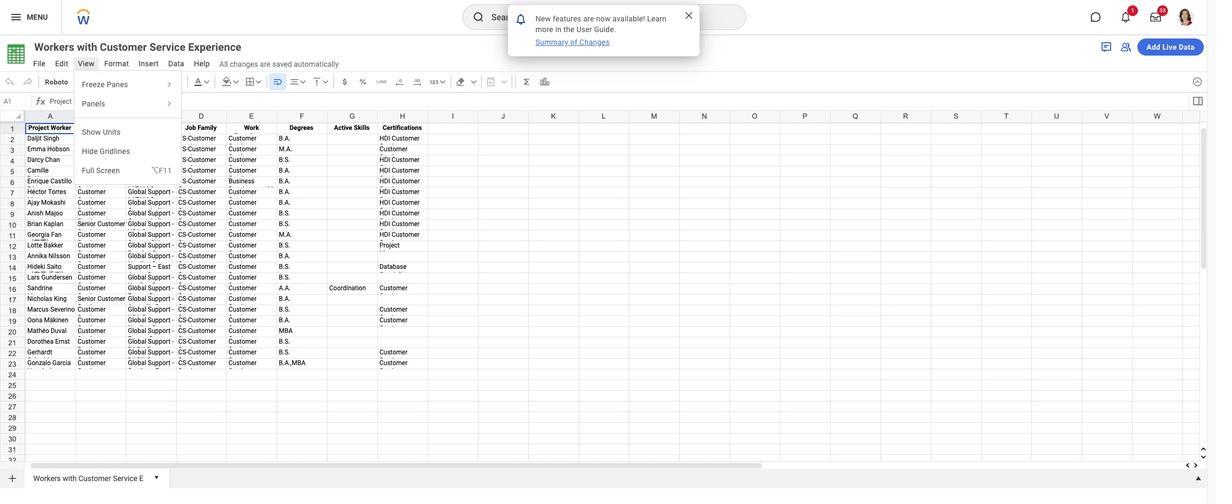 Task type: vqa. For each thing, say whether or not it's contained in the screenshot.
"Show previous messages" 'button'
no



Task type: describe. For each thing, give the bounding box(es) containing it.
edit
[[55, 59, 68, 68]]

all
[[219, 60, 228, 68]]

are for features
[[583, 14, 594, 23]]

chevron down small image for align top image
[[320, 77, 331, 87]]

panels
[[82, 100, 105, 108]]

all changes are saved automatically button
[[215, 59, 339, 69]]

underline image
[[171, 77, 182, 87]]

view menu
[[74, 70, 182, 185]]

add live data button
[[1138, 39, 1204, 56]]

dollar sign image
[[339, 77, 350, 87]]

add zero image
[[412, 77, 423, 87]]

data inside "button"
[[1179, 43, 1195, 51]]

learn
[[647, 14, 667, 23]]

show units
[[82, 128, 121, 137]]

more
[[536, 25, 553, 34]]

the
[[564, 25, 575, 34]]

menu button
[[0, 0, 62, 34]]

workers with customer service e button
[[29, 469, 148, 487]]

chevron down small image for numbers icon
[[437, 77, 448, 87]]

automatically
[[294, 60, 339, 68]]

x image
[[683, 10, 694, 21]]

available!
[[613, 14, 645, 23]]

with for workers with customer service experience
[[77, 41, 97, 54]]

help
[[194, 59, 210, 68]]

insert
[[139, 59, 159, 68]]

chevron right small image
[[164, 80, 174, 89]]

toolbar container region
[[0, 71, 1188, 93]]

caret down small image
[[151, 473, 162, 483]]

hide
[[82, 147, 98, 156]]

justify image
[[10, 11, 22, 24]]

hide gridlines
[[82, 147, 130, 156]]

freeze panes
[[82, 80, 128, 89]]

service for e
[[113, 475, 137, 483]]

file
[[33, 59, 45, 68]]

align top image
[[311, 77, 322, 87]]

menu
[[27, 13, 48, 21]]

freeze
[[82, 80, 105, 89]]

summary
[[536, 38, 568, 47]]

live
[[1163, 43, 1177, 51]]

2 chevron down small image from the left
[[468, 77, 479, 87]]

add live data
[[1147, 43, 1195, 51]]

notifications large image
[[1120, 12, 1131, 22]]

units
[[103, 128, 121, 137]]

new
[[536, 14, 551, 23]]

saved
[[272, 60, 292, 68]]

roboto button
[[41, 73, 100, 90]]

menus menu bar
[[28, 56, 215, 73]]

2 chevron down small image from the left
[[231, 77, 241, 87]]

media classroom image
[[1119, 41, 1132, 54]]

Search Workday  search field
[[491, 5, 724, 29]]

thousands comma image
[[376, 77, 386, 87]]

workers with customer service experience
[[34, 41, 241, 54]]

view
[[78, 59, 95, 68]]

1 chevron down small image from the left
[[201, 77, 212, 87]]

33 button
[[1144, 5, 1168, 29]]

features
[[553, 14, 581, 23]]

activity stream image
[[1100, 41, 1113, 54]]

customer for experience
[[100, 41, 147, 54]]



Task type: locate. For each thing, give the bounding box(es) containing it.
new features are now available! learn more in the user guide. summary of changes
[[536, 14, 669, 47]]

workers up edit
[[34, 41, 74, 54]]

changes
[[580, 38, 610, 47]]

1 horizontal spatial data
[[1179, 43, 1195, 51]]

1 vertical spatial workers
[[33, 475, 61, 483]]

0 vertical spatial are
[[583, 14, 594, 23]]

e
[[139, 475, 143, 483]]

⌥f11
[[151, 166, 172, 175]]

align center image
[[289, 77, 300, 87]]

0 vertical spatial workers
[[34, 41, 74, 54]]

percentage image
[[357, 77, 368, 87]]

of
[[570, 38, 578, 47]]

chevron right small image
[[164, 99, 174, 109]]

inbox large image
[[1150, 12, 1161, 22]]

service up the insert
[[150, 41, 186, 54]]

data inside menus menu bar
[[168, 59, 184, 68]]

with for workers with customer service e
[[63, 475, 77, 483]]

0 vertical spatial customer
[[100, 41, 147, 54]]

None text field
[[1, 94, 32, 109]]

panels menu item
[[74, 94, 181, 113]]

data right live
[[1179, 43, 1195, 51]]

customer left e
[[79, 475, 111, 483]]

panes
[[107, 80, 128, 89]]

0 vertical spatial with
[[77, 41, 97, 54]]

freeze panes menu item
[[74, 75, 181, 94]]

profile logan mcneil image
[[1177, 9, 1194, 28]]

experience
[[188, 41, 241, 54]]

1 horizontal spatial service
[[150, 41, 186, 54]]

1 vertical spatial service
[[113, 475, 137, 483]]

chevron down small image left text wrap icon
[[253, 77, 264, 87]]

1 horizontal spatial are
[[583, 14, 594, 23]]

are up user on the top
[[583, 14, 594, 23]]

text wrap image
[[272, 77, 283, 87]]

now
[[596, 14, 611, 23]]

1 button
[[1114, 5, 1138, 29]]

in
[[555, 25, 562, 34]]

menu item containing full screen
[[74, 161, 181, 180]]

service
[[150, 41, 186, 54], [113, 475, 137, 483]]

0 vertical spatial data
[[1179, 43, 1195, 51]]

data
[[1179, 43, 1195, 51], [168, 59, 184, 68]]

Formula Bar text field
[[47, 94, 1188, 109]]

service left e
[[113, 475, 137, 483]]

changes
[[230, 60, 258, 68]]

are for changes
[[260, 60, 270, 68]]

0 horizontal spatial are
[[260, 60, 270, 68]]

full
[[82, 166, 94, 175]]

chevron down small image down help
[[201, 77, 212, 87]]

chart image
[[539, 77, 550, 87]]

search image
[[472, 11, 485, 24]]

service for experience
[[150, 41, 186, 54]]

roboto
[[45, 78, 68, 86]]

3 chevron down small image from the left
[[297, 77, 308, 87]]

0 horizontal spatial data
[[168, 59, 184, 68]]

with
[[77, 41, 97, 54], [63, 475, 77, 483]]

0 vertical spatial service
[[150, 41, 186, 54]]

eraser image
[[455, 77, 466, 87]]

remove zero image
[[394, 77, 405, 87]]

chevron down small image
[[253, 77, 264, 87], [468, 77, 479, 87]]

workers right add footer ws icon
[[33, 475, 61, 483]]

format
[[104, 59, 129, 68]]

1 vertical spatial customer
[[79, 475, 111, 483]]

full screen
[[82, 166, 120, 175]]

numbers image
[[429, 77, 439, 87]]

1 horizontal spatial chevron down small image
[[468, 77, 479, 87]]

service inside workers with customer service e button
[[113, 475, 137, 483]]

workers
[[34, 41, 74, 54], [33, 475, 61, 483]]

summary of changes link
[[535, 37, 611, 48]]

chevron up circle image
[[1192, 77, 1203, 87]]

are left saved
[[260, 60, 270, 68]]

1 vertical spatial are
[[260, 60, 270, 68]]

chevron down small image left the border all image
[[231, 77, 241, 87]]

1
[[1131, 7, 1134, 13]]

add
[[1147, 43, 1161, 51]]

workers for workers with customer service e
[[33, 475, 61, 483]]

notifications image
[[514, 13, 527, 25]]

customer for e
[[79, 475, 111, 483]]

menu item
[[74, 161, 181, 180]]

add footer ws image
[[7, 474, 18, 484]]

service inside workers with customer service experience button
[[150, 41, 186, 54]]

chevron down small image
[[201, 77, 212, 87], [231, 77, 241, 87], [297, 77, 308, 87], [320, 77, 331, 87], [437, 77, 448, 87]]

5 chevron down small image from the left
[[437, 77, 448, 87]]

caret up image
[[1193, 474, 1204, 484]]

data up underline icon
[[168, 59, 184, 68]]

grid
[[0, 110, 1215, 504]]

guide.
[[594, 25, 616, 34]]

33
[[1160, 7, 1166, 13]]

chevron down small image for align center icon at the top left of page
[[297, 77, 308, 87]]

0 horizontal spatial chevron down small image
[[253, 77, 264, 87]]

show
[[82, 128, 101, 137]]

border all image
[[244, 77, 255, 87]]

user
[[576, 25, 592, 34]]

0 horizontal spatial service
[[113, 475, 137, 483]]

workers for workers with customer service experience
[[34, 41, 74, 54]]

gridlines
[[100, 147, 130, 156]]

autosum image
[[521, 77, 532, 87]]

workers with customer service e
[[33, 475, 143, 483]]

1 vertical spatial data
[[168, 59, 184, 68]]

1 chevron down small image from the left
[[253, 77, 264, 87]]

chevron down small image left dollar sign image
[[320, 77, 331, 87]]

all changes are saved automatically
[[219, 60, 339, 68]]

workers with customer service experience button
[[29, 40, 261, 55]]

chevron down small image left align top image
[[297, 77, 308, 87]]

formula editor image
[[1191, 95, 1204, 108]]

customer
[[100, 41, 147, 54], [79, 475, 111, 483]]

customer up menus menu bar
[[100, 41, 147, 54]]

chevron down small image right eraser image
[[468, 77, 479, 87]]

chevron down small image left eraser image
[[437, 77, 448, 87]]

4 chevron down small image from the left
[[320, 77, 331, 87]]

are
[[583, 14, 594, 23], [260, 60, 270, 68]]

are inside button
[[260, 60, 270, 68]]

are inside new features are now available! learn more in the user guide. summary of changes
[[583, 14, 594, 23]]

fx image
[[34, 95, 47, 108]]

1 vertical spatial with
[[63, 475, 77, 483]]

screen
[[96, 166, 120, 175]]



